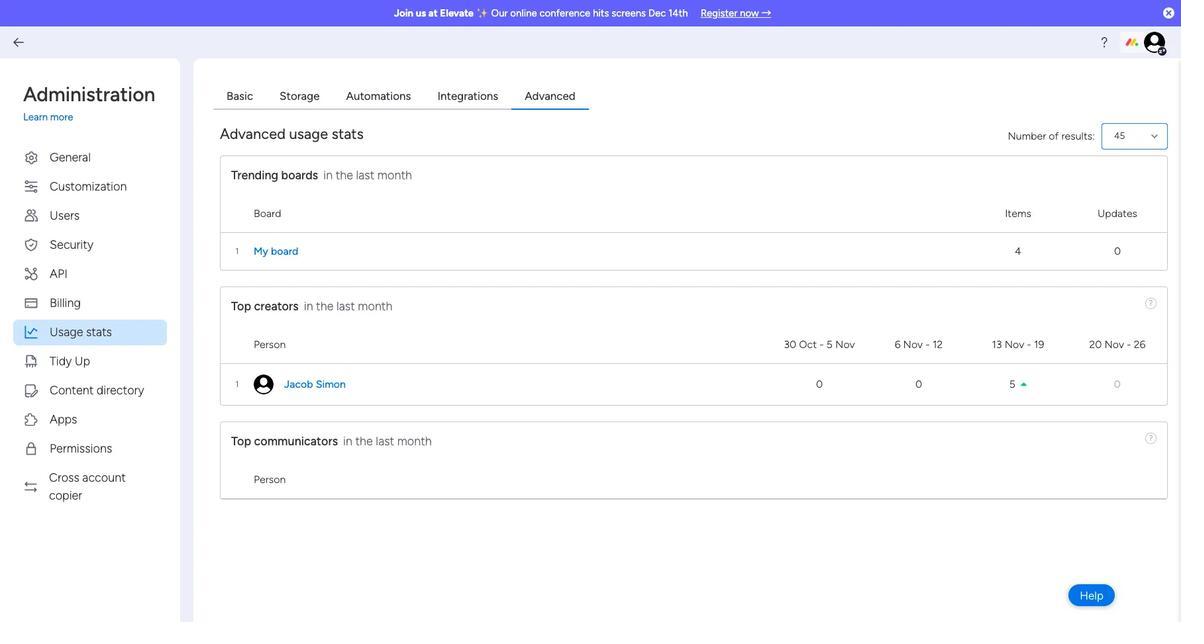 Task type: locate. For each thing, give the bounding box(es) containing it.
the
[[336, 168, 353, 183], [316, 299, 334, 314], [356, 434, 373, 449]]

stats right usage
[[332, 125, 364, 143]]

administration
[[23, 83, 155, 107]]

0 vertical spatial month
[[378, 168, 412, 183]]

1
[[235, 246, 239, 256], [235, 380, 239, 390]]

- left "26"
[[1127, 338, 1132, 351]]

? for top creators in the last month
[[1149, 299, 1153, 308]]

month for top creators in the last month
[[358, 299, 393, 314]]

top for top creators
[[231, 299, 251, 314]]

last for top creators in the last month
[[337, 299, 355, 314]]

in
[[324, 168, 333, 183], [304, 299, 313, 314], [343, 434, 353, 449]]

1 1 from the top
[[235, 246, 239, 256]]

2 vertical spatial in
[[343, 434, 353, 449]]

person
[[254, 338, 286, 351], [254, 473, 286, 486]]

1 vertical spatial 5
[[1010, 378, 1016, 391]]

5
[[827, 338, 833, 351], [1010, 378, 1016, 391]]

stats inside button
[[86, 325, 112, 340]]

1 vertical spatial ?
[[1149, 434, 1153, 443]]

- left 12
[[926, 338, 930, 351]]

1 vertical spatial advanced
[[220, 125, 286, 143]]

1 top from the top
[[231, 299, 251, 314]]

tidy
[[50, 354, 72, 369]]

0 vertical spatial in
[[324, 168, 333, 183]]

1 ? from the top
[[1149, 299, 1153, 308]]

- for 20 nov
[[1127, 338, 1132, 351]]

2 top from the top
[[231, 434, 251, 449]]

last for top communicators in the last month
[[376, 434, 394, 449]]

✨
[[476, 7, 489, 19]]

1 for top creators
[[235, 380, 239, 390]]

- right oct
[[820, 338, 824, 351]]

-
[[820, 338, 824, 351], [926, 338, 930, 351], [1027, 338, 1032, 351], [1127, 338, 1132, 351]]

1 vertical spatial 1
[[235, 380, 239, 390]]

1 horizontal spatial last
[[356, 168, 375, 183]]

1 vertical spatial in
[[304, 299, 313, 314]]

items
[[1005, 207, 1032, 220]]

- for 6 nov
[[926, 338, 930, 351]]

customization
[[50, 179, 127, 194]]

0 vertical spatial the
[[336, 168, 353, 183]]

online
[[511, 7, 537, 19]]

last for trending boards in the last month
[[356, 168, 375, 183]]

2 horizontal spatial the
[[356, 434, 373, 449]]

1 nov from the left
[[836, 338, 855, 351]]

0 horizontal spatial stats
[[86, 325, 112, 340]]

2 horizontal spatial last
[[376, 434, 394, 449]]

users
[[50, 208, 80, 223]]

1 horizontal spatial advanced
[[525, 89, 576, 103]]

1 horizontal spatial 5
[[1010, 378, 1016, 391]]

5 right oct
[[827, 338, 833, 351]]

nov for 20
[[1105, 338, 1125, 351]]

1 vertical spatial last
[[337, 299, 355, 314]]

cross
[[49, 471, 79, 485]]

help
[[1080, 589, 1104, 603]]

the for boards
[[336, 168, 353, 183]]

month for trending boards in the last month
[[378, 168, 412, 183]]

0 horizontal spatial the
[[316, 299, 334, 314]]

0 vertical spatial last
[[356, 168, 375, 183]]

join
[[394, 7, 414, 19]]

26
[[1134, 338, 1146, 351]]

storage
[[280, 89, 320, 103]]

basic
[[227, 89, 253, 103]]

of
[[1049, 130, 1059, 142]]

1 vertical spatial the
[[316, 299, 334, 314]]

usage
[[289, 125, 328, 143]]

person down creators
[[254, 338, 286, 351]]

?
[[1149, 299, 1153, 308], [1149, 434, 1153, 443]]

register now → link
[[701, 7, 772, 19]]

0 vertical spatial 1
[[235, 246, 239, 256]]

board
[[254, 207, 281, 220]]

0
[[1115, 245, 1121, 257], [816, 378, 823, 391], [916, 378, 923, 391], [1115, 378, 1121, 391]]

in for creators
[[304, 299, 313, 314]]

person down the 'communicators'
[[254, 473, 286, 486]]

help image
[[1098, 36, 1111, 49]]

in right creators
[[304, 299, 313, 314]]

13 nov - 19
[[992, 338, 1045, 351]]

1 vertical spatial person
[[254, 473, 286, 486]]

nov right oct
[[836, 338, 855, 351]]

apps
[[50, 413, 77, 427]]

6
[[895, 338, 901, 351]]

0 vertical spatial person
[[254, 338, 286, 351]]

learn more link
[[23, 110, 167, 125]]

stats
[[332, 125, 364, 143], [86, 325, 112, 340]]

last
[[356, 168, 375, 183], [337, 299, 355, 314], [376, 434, 394, 449]]

advanced
[[525, 89, 576, 103], [220, 125, 286, 143]]

0 horizontal spatial in
[[304, 299, 313, 314]]

register
[[701, 7, 738, 19]]

in right boards
[[324, 168, 333, 183]]

1 vertical spatial top
[[231, 434, 251, 449]]

20
[[1090, 338, 1102, 351]]

0 horizontal spatial 5
[[827, 338, 833, 351]]

2 vertical spatial the
[[356, 434, 373, 449]]

0 down 'updates' at the right top of the page
[[1115, 245, 1121, 257]]

api button
[[13, 261, 167, 287]]

my
[[254, 245, 268, 257]]

4 nov from the left
[[1105, 338, 1125, 351]]

2 1 from the top
[[235, 380, 239, 390]]

1 left my
[[235, 246, 239, 256]]

security
[[50, 238, 93, 252]]

2 vertical spatial month
[[397, 434, 432, 449]]

advanced for advanced usage stats
[[220, 125, 286, 143]]

4
[[1015, 245, 1022, 257]]

billing
[[50, 296, 81, 310]]

storage link
[[266, 85, 333, 110]]

usage stats button
[[13, 320, 167, 346]]

0 vertical spatial stats
[[332, 125, 364, 143]]

2 person from the top
[[254, 473, 286, 486]]

conference
[[540, 7, 591, 19]]

nov right 20
[[1105, 338, 1125, 351]]

nov right 13 in the bottom right of the page
[[1005, 338, 1025, 351]]

13
[[992, 338, 1002, 351]]

1 vertical spatial stats
[[86, 325, 112, 340]]

apps button
[[13, 407, 167, 433]]

in right the 'communicators'
[[343, 434, 353, 449]]

0 horizontal spatial last
[[337, 299, 355, 314]]

jacob simon image
[[1144, 32, 1166, 53]]

1 - from the left
[[820, 338, 824, 351]]

trending boards in the last month
[[231, 168, 412, 183]]

now
[[740, 7, 759, 19]]

register now →
[[701, 7, 772, 19]]

0 horizontal spatial advanced
[[220, 125, 286, 143]]

tidy up button
[[13, 349, 167, 375]]

top left the 'communicators'
[[231, 434, 251, 449]]

2 nov from the left
[[904, 338, 923, 351]]

3 - from the left
[[1027, 338, 1032, 351]]

4 - from the left
[[1127, 338, 1132, 351]]

permissions button
[[13, 436, 167, 462]]

usage stats
[[50, 325, 112, 340]]

communicators
[[254, 434, 338, 449]]

1 left jacob
[[235, 380, 239, 390]]

- left '19'
[[1027, 338, 1032, 351]]

users button
[[13, 203, 167, 229]]

6 nov - 12
[[895, 338, 943, 351]]

join us at elevate ✨ our online conference hits screens dec 14th
[[394, 7, 688, 19]]

number
[[1008, 130, 1047, 142]]

account
[[82, 471, 126, 485]]

2 horizontal spatial in
[[343, 434, 353, 449]]

2 ? from the top
[[1149, 434, 1153, 443]]

top
[[231, 299, 251, 314], [231, 434, 251, 449]]

nov right 6
[[904, 338, 923, 351]]

2 - from the left
[[926, 338, 930, 351]]

month
[[378, 168, 412, 183], [358, 299, 393, 314], [397, 434, 432, 449]]

stats down billing button
[[86, 325, 112, 340]]

1 horizontal spatial the
[[336, 168, 353, 183]]

month for top communicators in the last month
[[397, 434, 432, 449]]

1 horizontal spatial in
[[324, 168, 333, 183]]

1 vertical spatial month
[[358, 299, 393, 314]]

2 vertical spatial last
[[376, 434, 394, 449]]

in for communicators
[[343, 434, 353, 449]]

3 nov from the left
[[1005, 338, 1025, 351]]

0 vertical spatial advanced
[[525, 89, 576, 103]]

0 down 30 oct - 5 nov
[[816, 378, 823, 391]]

0 vertical spatial top
[[231, 299, 251, 314]]

top left creators
[[231, 299, 251, 314]]

12
[[933, 338, 943, 351]]

nov for 13
[[1005, 338, 1025, 351]]

in for boards
[[324, 168, 333, 183]]

5 left sort asc image
[[1010, 378, 1016, 391]]

- for 13 nov
[[1027, 338, 1032, 351]]

number of results:
[[1008, 130, 1095, 142]]

customization button
[[13, 174, 167, 200]]

0 vertical spatial ?
[[1149, 299, 1153, 308]]

results:
[[1062, 130, 1095, 142]]

top for top communicators
[[231, 434, 251, 449]]

0 vertical spatial 5
[[827, 338, 833, 351]]



Task type: describe. For each thing, give the bounding box(es) containing it.
jacob simon
[[284, 378, 346, 391]]

directory
[[97, 383, 144, 398]]

general button
[[13, 145, 167, 171]]

jacob
[[284, 378, 313, 391]]

nov for 6
[[904, 338, 923, 351]]

tidy up
[[50, 354, 90, 369]]

creators
[[254, 299, 299, 314]]

more
[[50, 111, 73, 123]]

general
[[50, 150, 91, 165]]

dec
[[649, 7, 666, 19]]

learn
[[23, 111, 48, 123]]

19
[[1034, 338, 1045, 351]]

hits
[[593, 7, 609, 19]]

billing button
[[13, 291, 167, 316]]

advanced for advanced
[[525, 89, 576, 103]]

at
[[429, 7, 438, 19]]

automations link
[[333, 85, 424, 110]]

elevate
[[440, 7, 474, 19]]

security button
[[13, 232, 167, 258]]

14th
[[669, 7, 688, 19]]

the for communicators
[[356, 434, 373, 449]]

30 oct - 5 nov
[[784, 338, 855, 351]]

- for 30 oct
[[820, 338, 824, 351]]

content directory button
[[13, 378, 167, 404]]

advanced usage stats
[[220, 125, 364, 143]]

integrations link
[[424, 85, 512, 110]]

basic link
[[213, 85, 266, 110]]

my board
[[254, 245, 299, 257]]

cross account copier button
[[13, 466, 167, 509]]

our
[[491, 7, 508, 19]]

administration learn more
[[23, 83, 155, 123]]

us
[[416, 7, 426, 19]]

simon
[[316, 378, 346, 391]]

usage
[[50, 325, 83, 340]]

automations
[[346, 89, 411, 103]]

permissions
[[50, 442, 112, 456]]

api
[[50, 267, 68, 281]]

? for top communicators in the last month
[[1149, 434, 1153, 443]]

0 down 6 nov - 12
[[916, 378, 923, 391]]

top creators in the last month
[[231, 299, 393, 314]]

screens
[[612, 7, 646, 19]]

sort asc image
[[1021, 381, 1027, 387]]

1 for trending boards
[[235, 246, 239, 256]]

20 nov - 26
[[1090, 338, 1146, 351]]

my board link
[[254, 244, 969, 259]]

0 down 20 nov - 26
[[1115, 378, 1121, 391]]

1 person from the top
[[254, 338, 286, 351]]

content
[[50, 383, 94, 398]]

30
[[784, 338, 797, 351]]

oct
[[799, 338, 817, 351]]

boards
[[281, 168, 318, 183]]

trending
[[231, 168, 278, 183]]

the for creators
[[316, 299, 334, 314]]

1 horizontal spatial stats
[[332, 125, 364, 143]]

cross account copier
[[49, 471, 126, 503]]

integrations
[[438, 89, 498, 103]]

board
[[271, 245, 299, 257]]

content directory
[[50, 383, 144, 398]]

45
[[1115, 130, 1126, 141]]

updates
[[1098, 207, 1138, 220]]

copier
[[49, 489, 82, 503]]

→
[[762, 7, 772, 19]]

back to workspace image
[[12, 36, 25, 49]]

help button
[[1069, 585, 1115, 607]]

jacob simon link
[[284, 377, 770, 393]]

up
[[75, 354, 90, 369]]

advanced link
[[512, 85, 589, 110]]

top communicators in the last month
[[231, 434, 432, 449]]



Task type: vqa. For each thing, say whether or not it's contained in the screenshot.
-
yes



